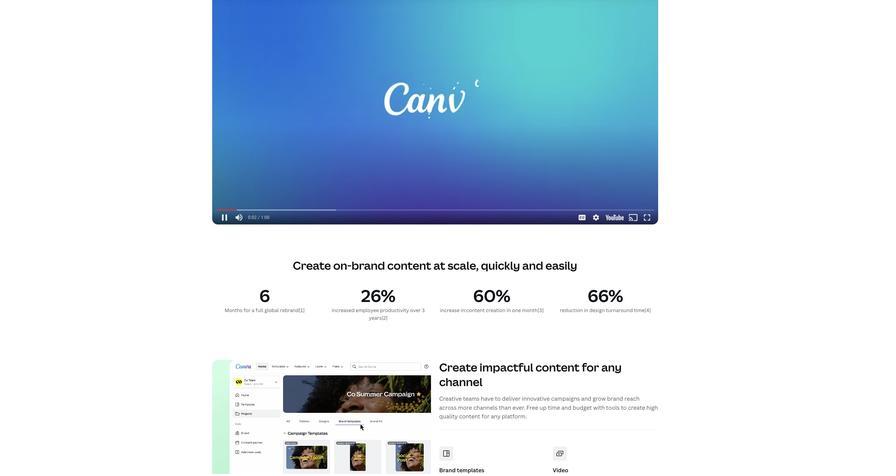 Task type: vqa. For each thing, say whether or not it's contained in the screenshot.
Create
yes



Task type: describe. For each thing, give the bounding box(es) containing it.
26%
[[361, 284, 396, 307]]

increase
[[440, 307, 460, 314]]

across
[[440, 404, 457, 412]]

deliver
[[503, 395, 521, 403]]

easily
[[546, 258, 578, 273]]

with
[[594, 404, 605, 412]]

for inside 6 months for a full global rebrand[1]
[[244, 307, 251, 314]]

rebrand[1]
[[280, 307, 305, 314]]

more
[[458, 404, 473, 412]]

any inside create impactful content for any channel
[[602, 360, 622, 375]]

design
[[590, 307, 605, 314]]

for inside create impactful content for any channel
[[582, 360, 600, 375]]

teams
[[464, 395, 480, 403]]

in for 60%
[[461, 307, 466, 314]]

0 vertical spatial brand
[[352, 258, 385, 273]]

quickly
[[481, 258, 521, 273]]

one
[[513, 307, 521, 314]]

free
[[527, 404, 539, 412]]

time
[[548, 404, 561, 412]]

months
[[225, 307, 243, 314]]

create for create on-brand content at scale, quickly and easily
[[293, 258, 331, 273]]

any inside creative teams have to deliver innovative campaigns and grow brand reach across more channels than ever. free up time and budget with tools to create high quality content for any platform.
[[491, 413, 501, 420]]

brand inside creative teams have to deliver innovative campaigns and grow brand reach across more channels than ever. free up time and budget with tools to create high quality content for any platform.
[[608, 395, 624, 403]]

create for create impactful content for any channel
[[440, 360, 478, 375]]

60% increase in content creation in one month[3]
[[440, 284, 544, 314]]

have
[[481, 395, 494, 403]]

budget
[[573, 404, 593, 412]]

over
[[411, 307, 421, 314]]

scale,
[[448, 258, 479, 273]]

1 vertical spatial to
[[622, 404, 627, 412]]

content inside 60% increase in content creation in one month[3]
[[467, 307, 485, 314]]

impactful
[[480, 360, 534, 375]]

productivity
[[380, 307, 409, 314]]

a
[[252, 307, 255, 314]]

for inside creative teams have to deliver innovative campaigns and grow brand reach across more channels than ever. free up time and budget with tools to create high quality content for any platform.
[[482, 413, 490, 420]]

reach
[[625, 395, 640, 403]]

in for 66%
[[585, 307, 589, 314]]

grow
[[593, 395, 606, 403]]

reduction
[[560, 307, 583, 314]]

increased
[[332, 307, 355, 314]]

time[4]
[[635, 307, 652, 314]]

creative teams have to deliver innovative campaigns and grow brand reach across more channels than ever. free up time and budget with tools to create high quality content for any platform.
[[440, 395, 659, 420]]

channel
[[440, 374, 483, 389]]

global
[[265, 307, 279, 314]]

innovative
[[522, 395, 550, 403]]

26% increased employee productivity over 3 years[2]
[[332, 284, 425, 321]]

66%
[[588, 284, 624, 307]]



Task type: locate. For each thing, give the bounding box(es) containing it.
1 horizontal spatial create
[[440, 360, 478, 375]]

create
[[629, 404, 646, 412]]

creative
[[440, 395, 462, 403]]

66% reduction in design turnaround time[4]
[[560, 284, 652, 314]]

month[3]
[[523, 307, 544, 314]]

0 horizontal spatial brand
[[352, 258, 385, 273]]

campaigns
[[552, 395, 580, 403]]

and for campaigns
[[582, 395, 592, 403]]

and down campaigns
[[562, 404, 572, 412]]

create up "creative"
[[440, 360, 478, 375]]

create inside create impactful content for any channel
[[440, 360, 478, 375]]

content down more
[[460, 413, 481, 420]]

content left 'creation'
[[467, 307, 485, 314]]

create on-brand content at scale, quickly and easily
[[293, 258, 578, 273]]

1 vertical spatial create
[[440, 360, 478, 375]]

content left at
[[388, 258, 432, 273]]

2 horizontal spatial in
[[585, 307, 589, 314]]

1 vertical spatial brand
[[608, 395, 624, 403]]

years[2]
[[369, 315, 388, 321]]

for
[[244, 307, 251, 314], [582, 360, 600, 375], [482, 413, 490, 420]]

for down channels
[[482, 413, 490, 420]]

brand
[[352, 258, 385, 273], [608, 395, 624, 403]]

high
[[647, 404, 659, 412]]

for left a
[[244, 307, 251, 314]]

in inside 66% reduction in design turnaround time[4]
[[585, 307, 589, 314]]

and left easily
[[523, 258, 544, 273]]

1 horizontal spatial for
[[482, 413, 490, 420]]

any
[[602, 360, 622, 375], [491, 413, 501, 420]]

create left on-
[[293, 258, 331, 273]]

any down than
[[491, 413, 501, 420]]

1 vertical spatial any
[[491, 413, 501, 420]]

3
[[422, 307, 425, 314]]

creation
[[486, 307, 506, 314]]

in left one
[[507, 307, 511, 314]]

0 horizontal spatial and
[[523, 258, 544, 273]]

1 horizontal spatial to
[[622, 404, 627, 412]]

in right increase
[[461, 307, 466, 314]]

0 horizontal spatial to
[[495, 395, 501, 403]]

brand up tools
[[608, 395, 624, 403]]

any up grow
[[602, 360, 622, 375]]

2 horizontal spatial for
[[582, 360, 600, 375]]

0 vertical spatial any
[[602, 360, 622, 375]]

0 horizontal spatial for
[[244, 307, 251, 314]]

2 vertical spatial and
[[562, 404, 572, 412]]

1 in from the left
[[461, 307, 466, 314]]

and up budget
[[582, 395, 592, 403]]

content
[[388, 258, 432, 273], [467, 307, 485, 314], [536, 360, 580, 375], [460, 413, 481, 420]]

create impactful content for any channel
[[440, 360, 622, 389]]

2 vertical spatial for
[[482, 413, 490, 420]]

for up grow
[[582, 360, 600, 375]]

ever.
[[513, 404, 526, 412]]

create
[[293, 258, 331, 273], [440, 360, 478, 375]]

quality
[[440, 413, 458, 420]]

on-
[[334, 258, 352, 273]]

at
[[434, 258, 446, 273]]

1 horizontal spatial any
[[602, 360, 622, 375]]

and
[[523, 258, 544, 273], [582, 395, 592, 403], [562, 404, 572, 412]]

0 vertical spatial for
[[244, 307, 251, 314]]

0 vertical spatial to
[[495, 395, 501, 403]]

in left design
[[585, 307, 589, 314]]

6
[[260, 284, 270, 307]]

1 horizontal spatial and
[[562, 404, 572, 412]]

content inside create impactful content for any channel
[[536, 360, 580, 375]]

image 1 - brand templates image
[[212, 360, 431, 474]]

content inside creative teams have to deliver innovative campaigns and grow brand reach across more channels than ever. free up time and budget with tools to create high quality content for any platform.
[[460, 413, 481, 420]]

and for quickly
[[523, 258, 544, 273]]

2 in from the left
[[507, 307, 511, 314]]

than
[[499, 404, 512, 412]]

content up campaigns
[[536, 360, 580, 375]]

0 horizontal spatial any
[[491, 413, 501, 420]]

full
[[256, 307, 264, 314]]

1 horizontal spatial in
[[507, 307, 511, 314]]

to
[[495, 395, 501, 403], [622, 404, 627, 412]]

turnaround
[[607, 307, 633, 314]]

up
[[540, 404, 547, 412]]

6 months for a full global rebrand[1]
[[225, 284, 305, 314]]

platform.
[[502, 413, 527, 420]]

tools
[[607, 404, 620, 412]]

to right have at right bottom
[[495, 395, 501, 403]]

in
[[461, 307, 466, 314], [507, 307, 511, 314], [585, 307, 589, 314]]

1 horizontal spatial brand
[[608, 395, 624, 403]]

1 vertical spatial and
[[582, 395, 592, 403]]

employee
[[356, 307, 379, 314]]

0 horizontal spatial in
[[461, 307, 466, 314]]

0 vertical spatial create
[[293, 258, 331, 273]]

0 horizontal spatial create
[[293, 258, 331, 273]]

2 horizontal spatial and
[[582, 395, 592, 403]]

3 in from the left
[[585, 307, 589, 314]]

1 vertical spatial for
[[582, 360, 600, 375]]

brand up 26%
[[352, 258, 385, 273]]

channels
[[474, 404, 498, 412]]

0 vertical spatial and
[[523, 258, 544, 273]]

60%
[[474, 284, 511, 307]]

to right tools
[[622, 404, 627, 412]]



